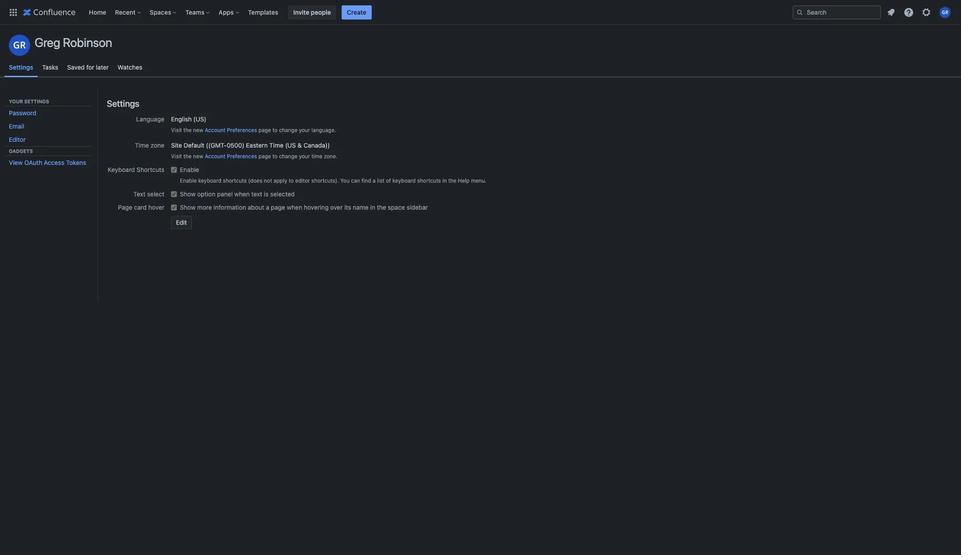 Task type: describe. For each thing, give the bounding box(es) containing it.
home
[[89, 8, 106, 16]]

settings up password link
[[24, 98, 49, 104]]

2 keyboard from the left
[[393, 177, 416, 184]]

english
[[171, 115, 192, 123]]

default
[[184, 141, 204, 149]]

english (us) visit the new account preferences page to change your language.
[[171, 115, 336, 133]]

text select
[[134, 190, 165, 198]]

panel
[[217, 190, 233, 198]]

&
[[298, 141, 302, 149]]

templates
[[248, 8, 278, 16]]

create
[[347, 8, 367, 16]]

saved for later
[[67, 63, 109, 71]]

preferences inside english (us) visit the new account preferences page to change your language.
[[227, 127, 257, 133]]

card
[[134, 204, 147, 211]]

greg robinson
[[35, 35, 112, 50]]

you
[[341, 177, 350, 184]]

over
[[331, 204, 343, 211]]

show for show option panel when text is selected
[[180, 190, 196, 198]]

banner containing home
[[0, 0, 962, 25]]

help
[[458, 177, 470, 184]]

can
[[351, 177, 360, 184]]

the inside enable enable keyboard shortcuts (does not apply to editor shortcuts). you can find a list of keyboard shortcuts in the help menu.
[[449, 177, 457, 184]]

tokens
[[66, 159, 86, 166]]

hover
[[148, 204, 165, 211]]

find
[[362, 177, 371, 184]]

your settings
[[9, 98, 49, 104]]

page inside english (us) visit the new account preferences page to change your language.
[[259, 127, 271, 133]]

(does
[[248, 177, 263, 184]]

2 shortcuts from the left
[[417, 177, 441, 184]]

view
[[9, 159, 23, 166]]

show more information about a page when hovering over its name in the space sidebar
[[180, 204, 428, 211]]

account preferences link for new
[[205, 127, 257, 133]]

time
[[312, 153, 323, 160]]

keyboard
[[108, 166, 135, 173]]

shortcuts).
[[312, 177, 339, 184]]

1 keyboard from the left
[[198, 177, 222, 184]]

0 horizontal spatial a
[[266, 204, 269, 211]]

select
[[147, 190, 165, 198]]

time inside site default ((gmt-0500) eastern time (us & canada)) visit the new account preferences page to change your time zone.
[[270, 141, 284, 149]]

Search field
[[793, 5, 882, 19]]

settings link
[[4, 59, 38, 77]]

spaces button
[[147, 5, 180, 19]]

about
[[248, 204, 264, 211]]

language
[[136, 115, 165, 123]]

teams
[[186, 8, 205, 16]]

recent button
[[112, 5, 144, 19]]

teams button
[[183, 5, 213, 19]]

view oauth access tokens
[[9, 159, 86, 166]]

account inside english (us) visit the new account preferences page to change your language.
[[205, 127, 226, 133]]

help icon image
[[904, 7, 915, 18]]

email
[[9, 122, 24, 130]]

view oauth access tokens link
[[4, 156, 93, 169]]

name
[[353, 204, 369, 211]]

your inside english (us) visit the new account preferences page to change your language.
[[299, 127, 310, 133]]

editor
[[9, 136, 26, 143]]

shortcuts
[[137, 166, 165, 173]]

text
[[252, 190, 262, 198]]

recent
[[115, 8, 136, 16]]

invite
[[293, 8, 310, 16]]

watches
[[118, 63, 142, 71]]

menu.
[[471, 177, 487, 184]]

apply
[[274, 177, 287, 184]]

keyboard shortcuts
[[108, 166, 165, 173]]

create link
[[342, 5, 372, 19]]

2 vertical spatial page
[[271, 204, 285, 211]]

not
[[264, 177, 272, 184]]

more
[[197, 204, 212, 211]]

tasks
[[42, 63, 58, 71]]

global element
[[5, 0, 792, 25]]

text
[[134, 190, 146, 198]]

search image
[[797, 9, 804, 16]]

apps button
[[216, 5, 243, 19]]

hovering
[[304, 204, 329, 211]]

zone
[[151, 141, 165, 149]]

tasks link
[[38, 59, 63, 76]]

new inside english (us) visit the new account preferences page to change your language.
[[193, 127, 203, 133]]

invite people
[[293, 8, 331, 16]]

eastern
[[246, 141, 268, 149]]

your inside site default ((gmt-0500) eastern time (us & canada)) visit the new account preferences page to change your time zone.
[[299, 153, 310, 160]]

watches link
[[113, 59, 147, 76]]

spaces
[[150, 8, 171, 16]]

is
[[264, 190, 269, 198]]

a inside enable enable keyboard shortcuts (does not apply to editor shortcuts). you can find a list of keyboard shortcuts in the help menu.
[[373, 177, 376, 184]]

for
[[86, 63, 94, 71]]



Task type: vqa. For each thing, say whether or not it's contained in the screenshot.
Your
yes



Task type: locate. For each thing, give the bounding box(es) containing it.
to inside english (us) visit the new account preferences page to change your language.
[[273, 127, 278, 133]]

0 horizontal spatial shortcuts
[[223, 177, 247, 184]]

1 visit from the top
[[171, 127, 182, 133]]

change inside site default ((gmt-0500) eastern time (us & canada)) visit the new account preferences page to change your time zone.
[[279, 153, 298, 160]]

editor link
[[4, 133, 93, 146]]

2 visit from the top
[[171, 153, 182, 160]]

visit inside english (us) visit the new account preferences page to change your language.
[[171, 127, 182, 133]]

1 enable from the top
[[180, 166, 199, 173]]

account up "((gmt-"
[[205, 127, 226, 133]]

(us)
[[193, 115, 206, 123]]

account preferences link for eastern
[[205, 153, 257, 160]]

invite people button
[[288, 5, 336, 19]]

visit inside site default ((gmt-0500) eastern time (us & canada)) visit the new account preferences page to change your time zone.
[[171, 153, 182, 160]]

1 vertical spatial a
[[266, 204, 269, 211]]

account preferences link up 0500)
[[205, 127, 257, 133]]

people
[[311, 8, 331, 16]]

email link
[[4, 120, 93, 133]]

later
[[96, 63, 109, 71]]

in
[[443, 177, 447, 184], [370, 204, 376, 211]]

to inside enable enable keyboard shortcuts (does not apply to editor shortcuts). you can find a list of keyboard shortcuts in the help menu.
[[289, 177, 294, 184]]

1 preferences from the top
[[227, 127, 257, 133]]

keyboard up option
[[198, 177, 222, 184]]

user icon: greg robinson image
[[9, 35, 30, 56]]

1 account from the top
[[205, 127, 226, 133]]

2 your from the top
[[299, 153, 310, 160]]

to up site default ((gmt-0500) eastern time (us & canada)) visit the new account preferences page to change your time zone.
[[273, 127, 278, 133]]

account preferences link
[[205, 127, 257, 133], [205, 153, 257, 160]]

(us
[[285, 141, 296, 149]]

1 horizontal spatial shortcuts
[[417, 177, 441, 184]]

1 vertical spatial to
[[273, 153, 278, 160]]

the inside english (us) visit the new account preferences page to change your language.
[[184, 127, 192, 133]]

the down default
[[184, 153, 192, 160]]

appswitcher icon image
[[8, 7, 19, 18]]

1 shortcuts from the left
[[223, 177, 247, 184]]

settings up language
[[107, 98, 139, 109]]

1 horizontal spatial in
[[443, 177, 447, 184]]

keyboard right of
[[393, 177, 416, 184]]

1 vertical spatial account preferences link
[[205, 153, 257, 160]]

to up apply at the left top of the page
[[273, 153, 278, 160]]

settings icon image
[[922, 7, 933, 18]]

time left (us on the left top of the page
[[270, 141, 284, 149]]

show left option
[[180, 190, 196, 198]]

visit down site
[[171, 153, 182, 160]]

((gmt-
[[206, 141, 227, 149]]

in inside enable enable keyboard shortcuts (does not apply to editor shortcuts). you can find a list of keyboard shortcuts in the help menu.
[[443, 177, 447, 184]]

1 vertical spatial preferences
[[227, 153, 257, 160]]

time zone
[[135, 141, 165, 149]]

2 show from the top
[[180, 204, 196, 211]]

language.
[[312, 127, 336, 133]]

saved
[[67, 63, 85, 71]]

1 vertical spatial when
[[287, 204, 302, 211]]

preferences down 0500)
[[227, 153, 257, 160]]

the inside site default ((gmt-0500) eastern time (us & canada)) visit the new account preferences page to change your time zone.
[[184, 153, 192, 160]]

1 vertical spatial change
[[279, 153, 298, 160]]

account down "((gmt-"
[[205, 153, 226, 160]]

1 change from the top
[[279, 127, 298, 133]]

password link
[[4, 106, 93, 120]]

0 vertical spatial visit
[[171, 127, 182, 133]]

2 change from the top
[[279, 153, 298, 160]]

space
[[388, 204, 405, 211]]

1 vertical spatial visit
[[171, 153, 182, 160]]

the left the help
[[449, 177, 457, 184]]

page down selected
[[271, 204, 285, 211]]

zone.
[[324, 153, 338, 160]]

0 vertical spatial preferences
[[227, 127, 257, 133]]

None checkbox
[[171, 165, 177, 174], [171, 203, 177, 212], [171, 165, 177, 174], [171, 203, 177, 212]]

enable
[[180, 166, 199, 173], [180, 177, 197, 184]]

site
[[171, 141, 182, 149]]

2 account from the top
[[205, 153, 226, 160]]

0 horizontal spatial when
[[235, 190, 250, 198]]

2 new from the top
[[193, 153, 203, 160]]

0 horizontal spatial time
[[135, 141, 149, 149]]

editor
[[295, 177, 310, 184]]

0500)
[[227, 141, 245, 149]]

page inside site default ((gmt-0500) eastern time (us & canada)) visit the new account preferences page to change your time zone.
[[259, 153, 271, 160]]

account preferences link down 0500)
[[205, 153, 257, 160]]

0 horizontal spatial in
[[370, 204, 376, 211]]

account inside site default ((gmt-0500) eastern time (us & canada)) visit the new account preferences page to change your time zone.
[[205, 153, 226, 160]]

information
[[214, 204, 246, 211]]

a left list
[[373, 177, 376, 184]]

site default ((gmt-0500) eastern time (us & canada)) visit the new account preferences page to change your time zone.
[[171, 141, 338, 160]]

None submit
[[171, 216, 192, 229]]

0 vertical spatial show
[[180, 190, 196, 198]]

new inside site default ((gmt-0500) eastern time (us & canada)) visit the new account preferences page to change your time zone.
[[193, 153, 203, 160]]

page down eastern
[[259, 153, 271, 160]]

when down selected
[[287, 204, 302, 211]]

show option panel when text is selected
[[180, 190, 295, 198]]

1 vertical spatial enable
[[180, 177, 197, 184]]

the left space at the top left of the page
[[377, 204, 386, 211]]

1 time from the left
[[135, 141, 149, 149]]

0 vertical spatial enable
[[180, 166, 199, 173]]

1 your from the top
[[299, 127, 310, 133]]

when
[[235, 190, 250, 198], [287, 204, 302, 211]]

preferences up 0500)
[[227, 127, 257, 133]]

2 enable from the top
[[180, 177, 197, 184]]

a
[[373, 177, 376, 184], [266, 204, 269, 211]]

0 vertical spatial change
[[279, 127, 298, 133]]

your up the &
[[299, 127, 310, 133]]

new down default
[[193, 153, 203, 160]]

list
[[377, 177, 385, 184]]

canada))
[[304, 141, 330, 149]]

0 vertical spatial in
[[443, 177, 447, 184]]

1 vertical spatial new
[[193, 153, 203, 160]]

settings down user icon: greg robinson
[[9, 63, 33, 71]]

change down (us on the left top of the page
[[279, 153, 298, 160]]

page
[[259, 127, 271, 133], [259, 153, 271, 160], [271, 204, 285, 211]]

to right apply at the left top of the page
[[289, 177, 294, 184]]

1 vertical spatial your
[[299, 153, 310, 160]]

in left the help
[[443, 177, 447, 184]]

access
[[44, 159, 64, 166]]

1 horizontal spatial time
[[270, 141, 284, 149]]

home link
[[86, 5, 109, 19]]

the down "english"
[[184, 127, 192, 133]]

gadgets
[[9, 148, 33, 154]]

page card hover
[[118, 204, 165, 211]]

2 preferences from the top
[[227, 153, 257, 160]]

1 show from the top
[[180, 190, 196, 198]]

page
[[118, 204, 132, 211]]

saved for later link
[[63, 59, 113, 76]]

1 horizontal spatial keyboard
[[393, 177, 416, 184]]

None checkbox
[[171, 190, 177, 199]]

1 vertical spatial show
[[180, 204, 196, 211]]

time left zone
[[135, 141, 149, 149]]

1 horizontal spatial when
[[287, 204, 302, 211]]

new
[[193, 127, 203, 133], [193, 153, 203, 160]]

1 vertical spatial page
[[259, 153, 271, 160]]

time
[[135, 141, 149, 149], [270, 141, 284, 149]]

shortcuts up show option panel when text is selected
[[223, 177, 247, 184]]

settings
[[9, 63, 33, 71], [24, 98, 49, 104], [107, 98, 139, 109]]

1 account preferences link from the top
[[205, 127, 257, 133]]

preferences
[[227, 127, 257, 133], [227, 153, 257, 160]]

your
[[9, 98, 23, 104]]

2 account preferences link from the top
[[205, 153, 257, 160]]

0 vertical spatial to
[[273, 127, 278, 133]]

option
[[197, 190, 216, 198]]

greg
[[35, 35, 60, 50]]

show
[[180, 190, 196, 198], [180, 204, 196, 211]]

show left more
[[180, 204, 196, 211]]

show for show more information about a page when hovering over its name in the space sidebar
[[180, 204, 196, 211]]

1 new from the top
[[193, 127, 203, 133]]

sidebar
[[407, 204, 428, 211]]

to
[[273, 127, 278, 133], [273, 153, 278, 160], [289, 177, 294, 184]]

of
[[386, 177, 391, 184]]

0 vertical spatial when
[[235, 190, 250, 198]]

in right name
[[370, 204, 376, 211]]

visit down "english"
[[171, 127, 182, 133]]

1 vertical spatial account
[[205, 153, 226, 160]]

0 vertical spatial page
[[259, 127, 271, 133]]

2 vertical spatial to
[[289, 177, 294, 184]]

0 vertical spatial account
[[205, 127, 226, 133]]

apps
[[219, 8, 234, 16]]

confluence image
[[23, 7, 76, 18], [23, 7, 76, 18]]

0 vertical spatial a
[[373, 177, 376, 184]]

banner
[[0, 0, 962, 25]]

your down the &
[[299, 153, 310, 160]]

0 vertical spatial your
[[299, 127, 310, 133]]

its
[[345, 204, 351, 211]]

password
[[9, 109, 36, 117]]

robinson
[[63, 35, 112, 50]]

to inside site default ((gmt-0500) eastern time (us & canada)) visit the new account preferences page to change your time zone.
[[273, 153, 278, 160]]

change
[[279, 127, 298, 133], [279, 153, 298, 160]]

a right about
[[266, 204, 269, 211]]

0 vertical spatial new
[[193, 127, 203, 133]]

1 horizontal spatial a
[[373, 177, 376, 184]]

selected
[[270, 190, 295, 198]]

change up (us on the left top of the page
[[279, 127, 298, 133]]

page up eastern
[[259, 127, 271, 133]]

0 horizontal spatial keyboard
[[198, 177, 222, 184]]

2 time from the left
[[270, 141, 284, 149]]

templates link
[[245, 5, 281, 19]]

account
[[205, 127, 226, 133], [205, 153, 226, 160]]

notification icon image
[[886, 7, 897, 18]]

enable enable keyboard shortcuts (does not apply to editor shortcuts). you can find a list of keyboard shortcuts in the help menu.
[[180, 166, 487, 184]]

preferences inside site default ((gmt-0500) eastern time (us & canada)) visit the new account preferences page to change your time zone.
[[227, 153, 257, 160]]

0 vertical spatial account preferences link
[[205, 127, 257, 133]]

change inside english (us) visit the new account preferences page to change your language.
[[279, 127, 298, 133]]

new down (us)
[[193, 127, 203, 133]]

your
[[299, 127, 310, 133], [299, 153, 310, 160]]

shortcuts up sidebar
[[417, 177, 441, 184]]

when left text
[[235, 190, 250, 198]]

1 vertical spatial in
[[370, 204, 376, 211]]

oauth
[[24, 159, 42, 166]]



